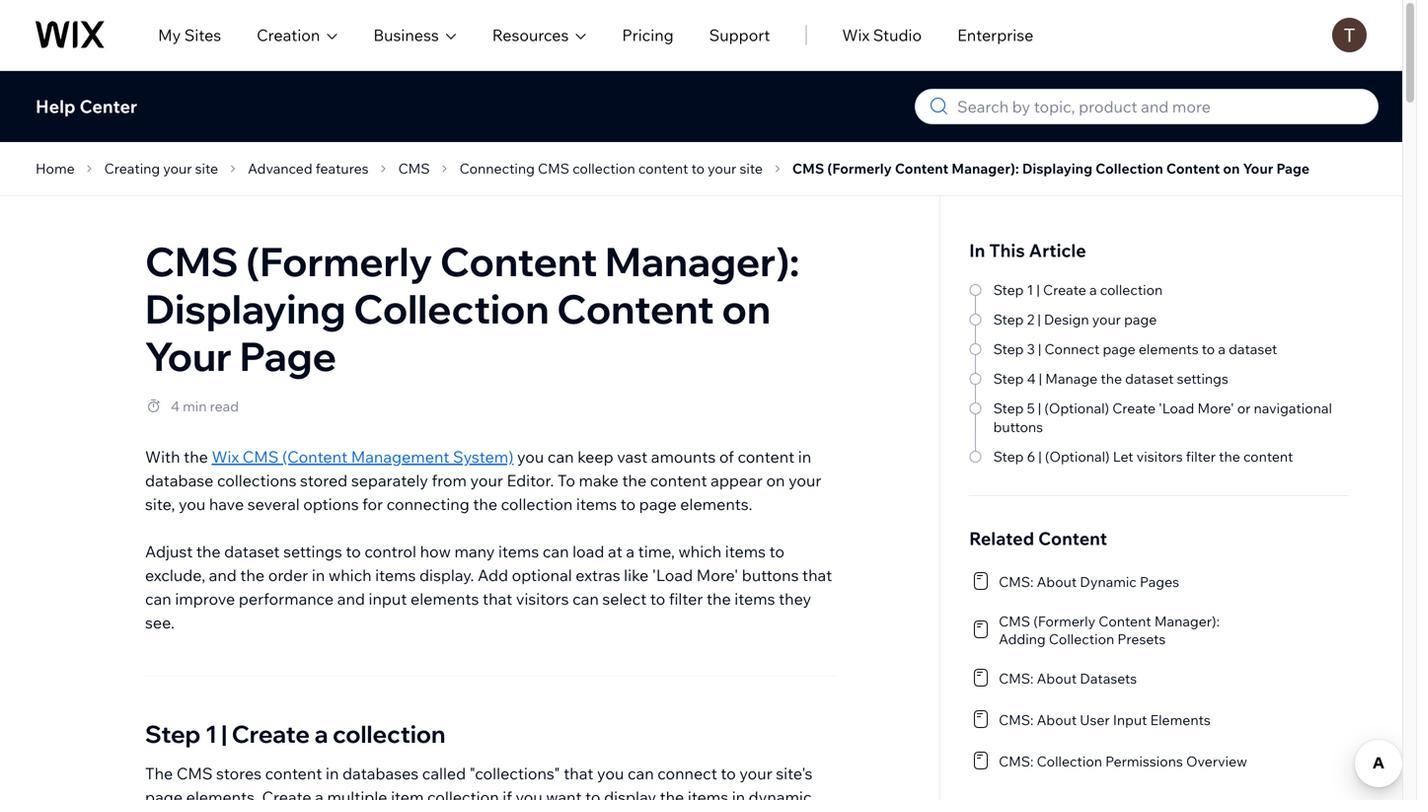 Task type: vqa. For each thing, say whether or not it's contained in the screenshot.
pages
yes



Task type: locate. For each thing, give the bounding box(es) containing it.
site,
[[145, 495, 175, 514]]

navigational
[[1254, 400, 1333, 417]]

create down step 4 | manage the dataset settings
[[1113, 400, 1156, 417]]

visitors right let
[[1137, 448, 1183, 466]]

step left 3
[[994, 341, 1024, 358]]

you down "database"
[[179, 495, 206, 514]]

in
[[799, 447, 812, 467], [312, 566, 325, 585], [326, 764, 339, 784], [732, 788, 746, 801]]

1 vertical spatial wix
[[212, 447, 239, 467]]

1 vertical spatial 1
[[205, 720, 217, 749]]

settings
[[1177, 370, 1229, 388], [283, 542, 342, 562]]

wix studio
[[843, 25, 922, 45]]

settings up order
[[283, 542, 342, 562]]

the down vast
[[622, 471, 647, 491]]

1 horizontal spatial filter
[[1187, 448, 1216, 466]]

0 horizontal spatial step 1 | create a collection
[[145, 720, 446, 749]]

and up improve
[[209, 566, 237, 585]]

(optional) left let
[[1045, 448, 1110, 466]]

page inside you can keep vast amounts of content in database collections stored separately from your editor. to make the content appear on your site, you have several options for connecting the collection items to page elements.
[[639, 495, 677, 514]]

1 horizontal spatial buttons
[[994, 419, 1044, 436]]

more' left or
[[1198, 400, 1235, 417]]

creation
[[257, 25, 320, 45]]

0 horizontal spatial that
[[483, 589, 513, 609]]

the left they
[[707, 589, 731, 609]]

1 vertical spatial elements
[[411, 589, 479, 609]]

separately
[[351, 471, 428, 491]]

items left they
[[735, 589, 776, 609]]

4 down 3
[[1027, 370, 1036, 388]]

elements inside adjust the dataset settings to control how many items can load at a time, which items to exclude, and the order in which items display. add optional extras like 'load more' buttons that can improve performance and input elements that visitors can select to filter the items they see.
[[411, 589, 479, 609]]

wix up collections on the left
[[212, 447, 239, 467]]

cms: about dynamic pages
[[999, 574, 1180, 591]]

items
[[576, 495, 617, 514], [499, 542, 539, 562], [725, 542, 766, 562], [375, 566, 416, 585], [735, 589, 776, 609], [688, 788, 729, 801]]

0 horizontal spatial filter
[[669, 589, 703, 609]]

1 vertical spatial visitors
[[516, 589, 569, 609]]

cms:
[[999, 574, 1034, 591], [999, 670, 1034, 688], [999, 712, 1034, 729], [999, 753, 1034, 771]]

1 vertical spatial 'load
[[652, 566, 693, 585]]

the down system)
[[473, 495, 498, 514]]

that up want
[[564, 764, 594, 784]]

can up to
[[548, 447, 574, 467]]

0 vertical spatial (optional)
[[1045, 400, 1110, 417]]

cms: inside cms: collection permissions overview link
[[999, 753, 1034, 771]]

| right 2
[[1038, 311, 1041, 328]]

4
[[1027, 370, 1036, 388], [171, 398, 180, 415]]

presets
[[1118, 631, 1166, 648]]

visitors down optional
[[516, 589, 569, 609]]

enterprise link
[[958, 23, 1034, 47]]

0 vertical spatial 1
[[1027, 281, 1034, 299]]

more' right like
[[697, 566, 739, 585]]

'load inside adjust the dataset settings to control how many items can load at a time, which items to exclude, and the order in which items display. add optional extras like 'load more' buttons that can improve performance and input elements that visitors can select to filter the items they see.
[[652, 566, 693, 585]]

1 horizontal spatial visitors
[[1137, 448, 1183, 466]]

4 left min
[[171, 398, 180, 415]]

1 horizontal spatial site
[[740, 160, 763, 177]]

1 horizontal spatial (formerly
[[828, 160, 892, 177]]

filter inside adjust the dataset settings to control how many items can load at a time, which items to exclude, and the order in which items display. add optional extras like 'load more' buttons that can improve performance and input elements that visitors can select to filter the items they see.
[[669, 589, 703, 609]]

related
[[970, 528, 1035, 550]]

vast
[[617, 447, 648, 467]]

add
[[478, 566, 509, 585]]

dataset up order
[[224, 542, 280, 562]]

(formerly inside "cms (formerly content manager): adding collection presets"
[[1034, 613, 1096, 630]]

buttons down 5
[[994, 419, 1044, 436]]

1 vertical spatial about
[[1037, 670, 1077, 688]]

1 vertical spatial filter
[[669, 589, 703, 609]]

0 horizontal spatial visitors
[[516, 589, 569, 609]]

elements. down appear
[[681, 495, 753, 514]]

about down related content
[[1037, 574, 1077, 591]]

creating your site
[[104, 160, 218, 177]]

2 cms: from the top
[[999, 670, 1034, 688]]

0 horizontal spatial page
[[240, 331, 337, 381]]

step 1 | create a collection up step 2 | design your page
[[994, 281, 1163, 299]]

'load
[[1159, 400, 1195, 417], [652, 566, 693, 585]]

0 horizontal spatial settings
[[283, 542, 342, 562]]

buttons up they
[[742, 566, 799, 585]]

cms inside cms (formerly content manager): displaying collection content on your page
[[145, 236, 239, 286]]

items down 'connect'
[[688, 788, 729, 801]]

elements down 'display.'
[[411, 589, 479, 609]]

page up time, on the left bottom of page
[[639, 495, 677, 514]]

cms inside the cms stores content in databases called "collections" that you can connect to your site's page elements. create a multiple item collection if you want to display the items in dynami
[[177, 764, 213, 784]]

displaying
[[1023, 160, 1093, 177], [145, 284, 346, 334]]

items down "make"
[[576, 495, 617, 514]]

1 vertical spatial (optional)
[[1045, 448, 1110, 466]]

resources
[[492, 25, 569, 45]]

adjust the dataset settings to control how many items can load at a time, which items to exclude, and the order in which items display. add optional extras like 'load more' buttons that can improve performance and input elements that visitors can select to filter the items they see.
[[145, 542, 833, 633]]

0 vertical spatial settings
[[1177, 370, 1229, 388]]

a up step 2 | design your page
[[1090, 281, 1098, 299]]

1 horizontal spatial elements.
[[681, 495, 753, 514]]

step 6 | (optional) let visitors filter the content
[[994, 448, 1294, 466]]

1 vertical spatial 4
[[171, 398, 180, 415]]

cms: for cms: about datasets
[[999, 670, 1034, 688]]

select
[[603, 589, 647, 609]]

0 horizontal spatial dataset
[[224, 542, 280, 562]]

page up step 4 | manage the dataset settings
[[1103, 341, 1136, 358]]

2 vertical spatial manager):
[[1155, 613, 1220, 630]]

step
[[994, 281, 1024, 299], [994, 311, 1024, 328], [994, 341, 1024, 358], [994, 370, 1024, 388], [994, 400, 1024, 417], [994, 448, 1024, 466], [145, 720, 201, 749]]

0 vertical spatial manager):
[[952, 160, 1020, 177]]

dataset down step 3 | connect page elements to a dataset
[[1126, 370, 1174, 388]]

buttons
[[994, 419, 1044, 436], [742, 566, 799, 585]]

the right adjust
[[196, 542, 221, 562]]

the down 'connect'
[[660, 788, 684, 801]]

2 vertical spatial (formerly
[[1034, 613, 1096, 630]]

create up the "design"
[[1044, 281, 1087, 299]]

cms (formerly content manager): displaying collection content on your page
[[793, 160, 1310, 177], [145, 236, 800, 381]]

more' inside adjust the dataset settings to control how many items can load at a time, which items to exclude, and the order in which items display. add optional extras like 'load more' buttons that can improve performance and input elements that visitors can select to filter the items they see.
[[697, 566, 739, 585]]

page inside the cms stores content in databases called "collections" that you can connect to your site's page elements. create a multiple item collection if you want to display the items in dynami
[[145, 788, 183, 801]]

2 horizontal spatial manager):
[[1155, 613, 1220, 630]]

1 vertical spatial buttons
[[742, 566, 799, 585]]

content
[[895, 160, 949, 177], [1167, 160, 1221, 177], [440, 236, 598, 286], [557, 284, 715, 334], [1039, 528, 1108, 550], [1099, 613, 1152, 630]]

1 horizontal spatial 1
[[1027, 281, 1034, 299]]

collection
[[573, 160, 636, 177], [1101, 281, 1163, 299], [501, 495, 573, 514], [333, 720, 446, 749], [428, 788, 499, 801]]

create left multiple
[[262, 788, 312, 801]]

0 horizontal spatial 1
[[205, 720, 217, 749]]

connecting
[[460, 160, 535, 177]]

0 horizontal spatial buttons
[[742, 566, 799, 585]]

support link
[[710, 23, 771, 47]]

1 horizontal spatial 4
[[1027, 370, 1036, 388]]

if
[[503, 788, 512, 801]]

0 vertical spatial which
[[679, 542, 722, 562]]

cms: for cms: about dynamic pages
[[999, 574, 1034, 591]]

(optional) down manage
[[1045, 400, 1110, 417]]

page up step 3 | connect page elements to a dataset
[[1125, 311, 1157, 328]]

a right at
[[626, 542, 635, 562]]

0 vertical spatial elements
[[1139, 341, 1199, 358]]

1 up stores
[[205, 720, 217, 749]]

1 vertical spatial manager):
[[605, 236, 800, 286]]

1 horizontal spatial your
[[1244, 160, 1274, 177]]

0 vertical spatial page
[[1277, 160, 1310, 177]]

like
[[624, 566, 649, 585]]

0 vertical spatial dataset
[[1229, 341, 1278, 358]]

cms: inside cms: about dynamic pages link
[[999, 574, 1034, 591]]

settings up step 5 | (optional) create 'load more' or navigational buttons
[[1177, 370, 1229, 388]]

on inside you can keep vast amounts of content in database collections stored separately from your editor. to make the content appear on your site, you have several options for connecting the collection items to page elements.
[[767, 471, 785, 491]]

1 horizontal spatial that
[[564, 764, 594, 784]]

multiple
[[327, 788, 388, 801]]

cms inside "cms (formerly content manager): adding collection presets"
[[999, 613, 1031, 630]]

dataset inside adjust the dataset settings to control how many items can load at a time, which items to exclude, and the order in which items display. add optional extras like 'load more' buttons that can improve performance and input elements that visitors can select to filter the items they see.
[[224, 542, 280, 562]]

step left 2
[[994, 311, 1024, 328]]

can
[[548, 447, 574, 467], [543, 542, 569, 562], [145, 589, 172, 609], [573, 589, 599, 609], [628, 764, 654, 784]]

to
[[692, 160, 705, 177], [1202, 341, 1216, 358], [621, 495, 636, 514], [346, 542, 361, 562], [770, 542, 785, 562], [651, 589, 666, 609], [721, 764, 736, 784], [586, 788, 601, 801]]

1 horizontal spatial settings
[[1177, 370, 1229, 388]]

business button
[[374, 23, 457, 47]]

items down control
[[375, 566, 416, 585]]

a left multiple
[[315, 788, 324, 801]]

1 vertical spatial more'
[[697, 566, 739, 585]]

your
[[163, 160, 192, 177], [708, 160, 737, 177], [1093, 311, 1122, 328], [470, 471, 503, 491], [789, 471, 822, 491], [740, 764, 773, 784]]

0 horizontal spatial which
[[329, 566, 372, 585]]

permissions
[[1106, 753, 1184, 771]]

you
[[517, 447, 544, 467], [179, 495, 206, 514], [597, 764, 624, 784], [516, 788, 543, 801]]

| down in this article
[[1037, 281, 1041, 299]]

can inside you can keep vast amounts of content in database collections stored separately from your editor. to make the content appear on your site, you have several options for connecting the collection items to page elements.
[[548, 447, 574, 467]]

elements.
[[681, 495, 753, 514], [186, 788, 259, 801]]

1 vertical spatial settings
[[283, 542, 342, 562]]

system)
[[453, 447, 514, 467]]

4 min read
[[171, 398, 239, 415]]

4 cms: from the top
[[999, 753, 1034, 771]]

1
[[1027, 281, 1034, 299], [205, 720, 217, 749]]

dataset up or
[[1229, 341, 1278, 358]]

advanced
[[248, 160, 313, 177]]

(optional) for let
[[1045, 448, 1110, 466]]

filter down time, on the left bottom of page
[[669, 589, 703, 609]]

pricing
[[622, 25, 674, 45]]

2 horizontal spatial (formerly
[[1034, 613, 1096, 630]]

0 vertical spatial your
[[1244, 160, 1274, 177]]

the
[[145, 764, 173, 784]]

0 vertical spatial and
[[209, 566, 237, 585]]

the left order
[[240, 566, 265, 585]]

1 horizontal spatial and
[[337, 589, 365, 609]]

0 vertical spatial more'
[[1198, 400, 1235, 417]]

'load up step 6 | (optional) let visitors filter the content
[[1159, 400, 1195, 417]]

a inside the cms stores content in databases called "collections" that you can connect to your site's page elements. create a multiple item collection if you want to display the items in dynami
[[315, 788, 324, 801]]

0 vertical spatial on
[[1224, 160, 1241, 177]]

0 vertical spatial about
[[1037, 574, 1077, 591]]

0 horizontal spatial 'load
[[652, 566, 693, 585]]

input
[[1114, 712, 1148, 729]]

amounts
[[651, 447, 716, 467]]

about left datasets
[[1037, 670, 1077, 688]]

read
[[210, 398, 239, 415]]

site's
[[776, 764, 813, 784]]

you up editor.
[[517, 447, 544, 467]]

my
[[158, 25, 181, 45]]

buttons inside adjust the dataset settings to control how many items can load at a time, which items to exclude, and the order in which items display. add optional extras like 'load more' buttons that can improve performance and input elements that visitors can select to filter the items they see.
[[742, 566, 799, 585]]

elements up step 4 | manage the dataset settings
[[1139, 341, 1199, 358]]

content
[[639, 160, 689, 177], [738, 447, 795, 467], [1244, 448, 1294, 466], [650, 471, 707, 491], [265, 764, 322, 784]]

visitors
[[1137, 448, 1183, 466], [516, 589, 569, 609]]

studio
[[874, 25, 922, 45]]

| right 6
[[1039, 448, 1042, 466]]

(optional) inside step 5 | (optional) create 'load more' or navigational buttons
[[1045, 400, 1110, 417]]

filter
[[1187, 448, 1216, 466], [669, 589, 703, 609]]

cms: about user input elements link
[[970, 708, 1262, 732]]

1 horizontal spatial which
[[679, 542, 722, 562]]

about left user
[[1037, 712, 1077, 729]]

1 vertical spatial step 1 | create a collection
[[145, 720, 446, 749]]

0 horizontal spatial elements
[[411, 589, 479, 609]]

a inside adjust the dataset settings to control how many items can load at a time, which items to exclude, and the order in which items display. add optional extras like 'load more' buttons that can improve performance and input elements that visitors can select to filter the items they see.
[[626, 542, 635, 562]]

1 horizontal spatial displaying
[[1023, 160, 1093, 177]]

on
[[1224, 160, 1241, 177], [722, 284, 771, 334], [767, 471, 785, 491]]

0 vertical spatial that
[[803, 566, 833, 585]]

1 vertical spatial that
[[483, 589, 513, 609]]

elements
[[1139, 341, 1199, 358], [411, 589, 479, 609]]

cms link
[[393, 157, 436, 181]]

time,
[[638, 542, 675, 562]]

buttons inside step 5 | (optional) create 'load more' or navigational buttons
[[994, 419, 1044, 436]]

2 vertical spatial dataset
[[224, 542, 280, 562]]

wix cms (content management system) link
[[212, 447, 514, 467]]

home
[[36, 160, 75, 177]]

1 vertical spatial and
[[337, 589, 365, 609]]

1 horizontal spatial 'load
[[1159, 400, 1195, 417]]

elements. down stores
[[186, 788, 259, 801]]

elements. inside you can keep vast amounts of content in database collections stored separately from your editor. to make the content appear on your site, you have several options for connecting the collection items to page elements.
[[681, 495, 753, 514]]

2 (optional) from the top
[[1045, 448, 1110, 466]]

cms: inside the cms: about datasets link
[[999, 670, 1034, 688]]

in inside you can keep vast amounts of content in database collections stored separately from your editor. to make the content appear on your site, you have several options for connecting the collection items to page elements.
[[799, 447, 812, 467]]

0 horizontal spatial (formerly
[[246, 236, 433, 286]]

connecting cms collection content to your site
[[460, 160, 763, 177]]

and left input
[[337, 589, 365, 609]]

1 (optional) from the top
[[1045, 400, 1110, 417]]

1 vertical spatial which
[[329, 566, 372, 585]]

more' inside step 5 | (optional) create 'load more' or navigational buttons
[[1198, 400, 1235, 417]]

0 horizontal spatial displaying
[[145, 284, 346, 334]]

0 horizontal spatial more'
[[697, 566, 739, 585]]

cms (formerly content manager): adding collection presets link
[[970, 611, 1262, 649]]

| inside step 5 | (optional) create 'load more' or navigational buttons
[[1038, 400, 1042, 417]]

about for dynamic
[[1037, 574, 1077, 591]]

cms: inside the "cms: about user input elements" link
[[999, 712, 1034, 729]]

1 vertical spatial displaying
[[145, 284, 346, 334]]

| left manage
[[1039, 370, 1043, 388]]

cms
[[398, 160, 430, 177], [538, 160, 570, 177], [793, 160, 825, 177], [145, 236, 239, 286], [243, 447, 279, 467], [999, 613, 1031, 630], [177, 764, 213, 784]]

1 vertical spatial dataset
[[1126, 370, 1174, 388]]

step 1 | create a collection up stores
[[145, 720, 446, 749]]

2 about from the top
[[1037, 670, 1077, 688]]

this
[[990, 239, 1025, 262]]

1 horizontal spatial more'
[[1198, 400, 1235, 417]]

settings inside adjust the dataset settings to control how many items can load at a time, which items to exclude, and the order in which items display. add optional extras like 'load more' buttons that can improve performance and input elements that visitors can select to filter the items they see.
[[283, 542, 342, 562]]

step left 5
[[994, 400, 1024, 417]]

1 about from the top
[[1037, 574, 1077, 591]]

0 horizontal spatial manager):
[[605, 236, 800, 286]]

2 horizontal spatial that
[[803, 566, 833, 585]]

page
[[1125, 311, 1157, 328], [1103, 341, 1136, 358], [639, 495, 677, 514], [145, 788, 183, 801]]

manager):
[[952, 160, 1020, 177], [605, 236, 800, 286], [1155, 613, 1220, 630]]

1 vertical spatial (formerly
[[246, 236, 433, 286]]

filter down step 5 | (optional) create 'load more' or navigational buttons
[[1187, 448, 1216, 466]]

which right time, on the left bottom of page
[[679, 542, 722, 562]]

1 cms: from the top
[[999, 574, 1034, 591]]

0 vertical spatial wix
[[843, 25, 870, 45]]

0 horizontal spatial site
[[195, 160, 218, 177]]

| right 3
[[1039, 341, 1042, 358]]

1 horizontal spatial step 1 | create a collection
[[994, 281, 1163, 299]]

1 vertical spatial elements.
[[186, 788, 259, 801]]

adding
[[999, 631, 1046, 648]]

0 vertical spatial 'load
[[1159, 400, 1195, 417]]

3 about from the top
[[1037, 712, 1077, 729]]

which
[[679, 542, 722, 562], [329, 566, 372, 585]]

1 up 2
[[1027, 281, 1034, 299]]

to
[[558, 471, 576, 491]]

items inside the cms stores content in databases called "collections" that you can connect to your site's page elements. create a multiple item collection if you want to display the items in dynami
[[688, 788, 729, 801]]

0 vertical spatial elements.
[[681, 495, 753, 514]]

2 vertical spatial about
[[1037, 712, 1077, 729]]

1 horizontal spatial manager):
[[952, 160, 1020, 177]]

your
[[1244, 160, 1274, 177], [145, 331, 232, 381]]

"collections"
[[470, 764, 560, 784]]

3 cms: from the top
[[999, 712, 1034, 729]]

2 vertical spatial on
[[767, 471, 785, 491]]

| up stores
[[221, 720, 227, 749]]

'load down time, on the left bottom of page
[[652, 566, 693, 585]]

step 5 | (optional) create 'load more' or navigational buttons
[[994, 400, 1333, 436]]

which up input
[[329, 566, 372, 585]]

they
[[779, 589, 812, 609]]

that up they
[[803, 566, 833, 585]]

0 horizontal spatial elements.
[[186, 788, 259, 801]]

1 horizontal spatial page
[[1277, 160, 1310, 177]]

0 vertical spatial 4
[[1027, 370, 1036, 388]]

0 horizontal spatial your
[[145, 331, 232, 381]]

wix left studio
[[843, 25, 870, 45]]

items up optional
[[499, 542, 539, 562]]

| right 5
[[1038, 400, 1042, 417]]

page down the
[[145, 788, 183, 801]]

can up 'display'
[[628, 764, 654, 784]]

that down add
[[483, 589, 513, 609]]

(formerly
[[828, 160, 892, 177], [246, 236, 433, 286], [1034, 613, 1096, 630]]



Task type: describe. For each thing, give the bounding box(es) containing it.
can up the see.
[[145, 589, 172, 609]]

step 2 | design your page
[[994, 311, 1157, 328]]

creation button
[[257, 23, 338, 47]]

features
[[316, 160, 369, 177]]

performance
[[239, 589, 334, 609]]

cms: for cms: about user input elements
[[999, 712, 1034, 729]]

adjust
[[145, 542, 193, 562]]

article
[[1029, 239, 1087, 262]]

your inside the cms stores content in databases called "collections" that you can connect to your site's page elements. create a multiple item collection if you want to display the items in dynami
[[740, 764, 773, 784]]

my sites
[[158, 25, 221, 45]]

visitors inside adjust the dataset settings to control how many items can load at a time, which items to exclude, and the order in which items display. add optional extras like 'load more' buttons that can improve performance and input elements that visitors can select to filter the items they see.
[[516, 589, 569, 609]]

connect
[[658, 764, 718, 784]]

profile image image
[[1333, 18, 1367, 52]]

1 vertical spatial your
[[145, 331, 232, 381]]

that inside the cms stores content in databases called "collections" that you can connect to your site's page elements. create a multiple item collection if you want to display the items in dynami
[[564, 764, 594, 784]]

Search by topic, product and more field
[[952, 90, 1366, 123]]

center
[[80, 95, 137, 117]]

1 vertical spatial cms (formerly content manager): displaying collection content on your page
[[145, 236, 800, 381]]

0 vertical spatial filter
[[1187, 448, 1216, 466]]

items down appear
[[725, 542, 766, 562]]

the inside the cms stores content in databases called "collections" that you can connect to your site's page elements. create a multiple item collection if you want to display the items in dynami
[[660, 788, 684, 801]]

item
[[391, 788, 424, 801]]

0 vertical spatial (formerly
[[828, 160, 892, 177]]

min
[[183, 398, 207, 415]]

the cms stores content in databases called "collections" that you can connect to your site's page elements. create a multiple item collection if you want to display the items in dynami
[[145, 764, 827, 801]]

a up step 5 | (optional) create 'load more' or navigational buttons
[[1219, 341, 1226, 358]]

manage
[[1046, 370, 1098, 388]]

cms (formerly content manager): adding collection presets
[[999, 613, 1220, 648]]

advanced features link
[[242, 157, 375, 181]]

options
[[303, 495, 359, 514]]

display.
[[420, 566, 474, 585]]

cms: collection permissions overview link
[[970, 749, 1262, 773]]

with the wix cms (content management system)
[[145, 447, 514, 467]]

step left 6
[[994, 448, 1024, 466]]

for
[[363, 495, 383, 514]]

1 horizontal spatial wix
[[843, 25, 870, 45]]

display
[[604, 788, 657, 801]]

2 horizontal spatial dataset
[[1229, 341, 1278, 358]]

dynamic
[[1080, 574, 1137, 591]]

items inside you can keep vast amounts of content in database collections stored separately from your editor. to make the content appear on your site, you have several options for connecting the collection items to page elements.
[[576, 495, 617, 514]]

related content
[[970, 528, 1108, 550]]

0 vertical spatial visitors
[[1137, 448, 1183, 466]]

you right if
[[516, 788, 543, 801]]

cms: about datasets link
[[970, 666, 1262, 690]]

of
[[720, 447, 734, 467]]

want
[[546, 788, 582, 801]]

3
[[1027, 341, 1035, 358]]

step down this
[[994, 281, 1024, 299]]

1 vertical spatial page
[[240, 331, 337, 381]]

connecting cms collection content to your site link
[[454, 157, 769, 181]]

control
[[365, 542, 417, 562]]

0 vertical spatial cms (formerly content manager): displaying collection content on your page
[[793, 160, 1310, 177]]

collection inside you can keep vast amounts of content in database collections stored separately from your editor. to make the content appear on your site, you have several options for connecting the collection items to page elements.
[[501, 495, 573, 514]]

content inside "cms (formerly content manager): adding collection presets"
[[1099, 613, 1152, 630]]

creating your site link
[[98, 157, 224, 181]]

displaying inside cms (formerly content manager): displaying collection content on your page
[[145, 284, 346, 334]]

home link
[[30, 157, 81, 181]]

support
[[710, 25, 771, 45]]

can up optional
[[543, 542, 569, 562]]

optional
[[512, 566, 572, 585]]

about for datasets
[[1037, 670, 1077, 688]]

at
[[608, 542, 623, 562]]

let
[[1113, 448, 1134, 466]]

improve
[[175, 589, 235, 609]]

step 3 | connect page elements to a dataset
[[994, 341, 1278, 358]]

the down or
[[1220, 448, 1241, 466]]

1 horizontal spatial dataset
[[1126, 370, 1174, 388]]

called
[[422, 764, 466, 784]]

the up "database"
[[184, 447, 208, 467]]

make
[[579, 471, 619, 491]]

cms: collection permissions overview
[[999, 753, 1248, 771]]

create inside step 5 | (optional) create 'load more' or navigational buttons
[[1113, 400, 1156, 417]]

business
[[374, 25, 439, 45]]

1 horizontal spatial elements
[[1139, 341, 1199, 358]]

pricing link
[[622, 23, 674, 47]]

how
[[420, 542, 451, 562]]

resources button
[[492, 23, 587, 47]]

you up 'display'
[[597, 764, 624, 784]]

database
[[145, 471, 214, 491]]

cms: about dynamic pages link
[[970, 570, 1262, 593]]

(formerly inside cms (formerly content manager): displaying collection content on your page
[[246, 236, 433, 286]]

1 site from the left
[[195, 160, 218, 177]]

5
[[1027, 400, 1035, 417]]

connecting
[[387, 495, 470, 514]]

extras
[[576, 566, 621, 585]]

manager): inside "cms (formerly content manager): adding collection presets"
[[1155, 613, 1220, 630]]

elements. inside the cms stores content in databases called "collections" that you can connect to your site's page elements. create a multiple item collection if you want to display the items in dynami
[[186, 788, 259, 801]]

about for user
[[1037, 712, 1077, 729]]

editor.
[[507, 471, 554, 491]]

to inside you can keep vast amounts of content in database collections stored separately from your editor. to make the content appear on your site, you have several options for connecting the collection items to page elements.
[[621, 495, 636, 514]]

enterprise
[[958, 25, 1034, 45]]

content inside the cms stores content in databases called "collections" that you can connect to your site's page elements. create a multiple item collection if you want to display the items in dynami
[[265, 764, 322, 784]]

cms: about user input elements
[[999, 712, 1211, 729]]

step left manage
[[994, 370, 1024, 388]]

0 horizontal spatial wix
[[212, 447, 239, 467]]

management
[[351, 447, 450, 467]]

1 vertical spatial on
[[722, 284, 771, 334]]

collection inside "cms (formerly content manager): adding collection presets"
[[1049, 631, 1115, 648]]

0 horizontal spatial 4
[[171, 398, 180, 415]]

keep
[[578, 447, 614, 467]]

creating
[[104, 160, 160, 177]]

connect
[[1045, 341, 1100, 358]]

create inside the cms stores content in databases called "collections" that you can connect to your site's page elements. create a multiple item collection if you want to display the items in dynami
[[262, 788, 312, 801]]

advanced features
[[248, 160, 369, 177]]

cms: about datasets
[[999, 670, 1138, 688]]

datasets
[[1080, 670, 1138, 688]]

(optional) for create
[[1045, 400, 1110, 417]]

0 vertical spatial displaying
[[1023, 160, 1093, 177]]

collections
[[217, 471, 297, 491]]

can down extras
[[573, 589, 599, 609]]

see.
[[145, 613, 175, 633]]

step up the
[[145, 720, 201, 749]]

in inside adjust the dataset settings to control how many items can load at a time, which items to exclude, and the order in which items display. add optional extras like 'load more' buttons that can improve performance and input elements that visitors can select to filter the items they see.
[[312, 566, 325, 585]]

help center
[[36, 95, 137, 117]]

you can keep vast amounts of content in database collections stored separately from your editor. to make the content appear on your site, you have several options for connecting the collection items to page elements.
[[145, 447, 822, 514]]

0 horizontal spatial and
[[209, 566, 237, 585]]

overview
[[1187, 753, 1248, 771]]

cms: for cms: collection permissions overview
[[999, 753, 1034, 771]]

2 site from the left
[[740, 160, 763, 177]]

user
[[1080, 712, 1110, 729]]

many
[[455, 542, 495, 562]]

collection inside the cms stores content in databases called "collections" that you can connect to your site's page elements. create a multiple item collection if you want to display the items in dynami
[[428, 788, 499, 801]]

'load inside step 5 | (optional) create 'load more' or navigational buttons
[[1159, 400, 1195, 417]]

a up multiple
[[315, 720, 328, 749]]

0 vertical spatial step 1 | create a collection
[[994, 281, 1163, 299]]

2
[[1027, 311, 1035, 328]]

my sites link
[[158, 23, 221, 47]]

appear
[[711, 471, 763, 491]]

create up stores
[[232, 720, 310, 749]]

several
[[248, 495, 300, 514]]

design
[[1045, 311, 1090, 328]]

in
[[970, 239, 986, 262]]

step 4 | manage the dataset settings
[[994, 370, 1229, 388]]

the down step 3 | connect page elements to a dataset
[[1101, 370, 1123, 388]]

step inside step 5 | (optional) create 'load more' or navigational buttons
[[994, 400, 1024, 417]]

wix studio link
[[843, 23, 922, 47]]

can inside the cms stores content in databases called "collections" that you can connect to your site's page elements. create a multiple item collection if you want to display the items in dynami
[[628, 764, 654, 784]]

help
[[36, 95, 76, 117]]

in this article
[[970, 239, 1087, 262]]



